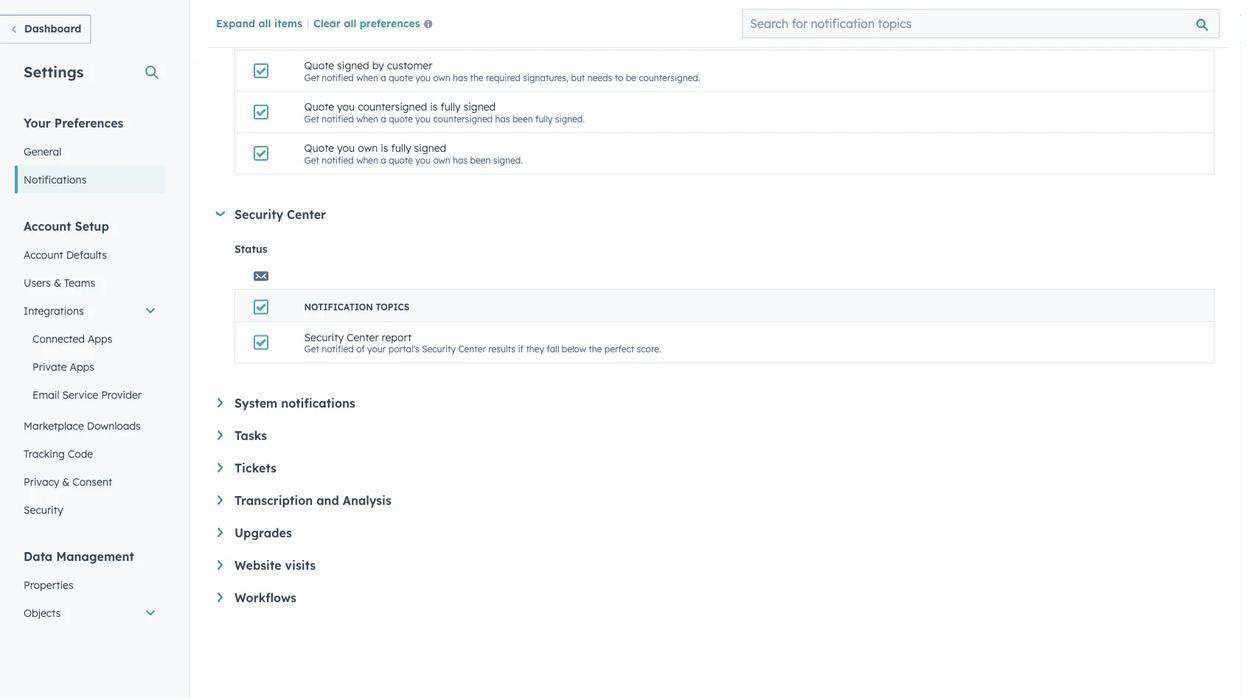 Task type: vqa. For each thing, say whether or not it's contained in the screenshot.
Center
yes



Task type: describe. For each thing, give the bounding box(es) containing it.
but
[[571, 72, 585, 83]]

privacy & consent link
[[15, 468, 165, 496]]

tickets button
[[218, 461, 1215, 476]]

tracking code link
[[15, 440, 165, 468]]

has inside quote you own is fully signed get notified when a quote you own has been signed.
[[453, 154, 468, 165]]

expand
[[216, 16, 255, 29]]

security for security center report get notified of your portal's security center results if they fall below the perfect score.
[[304, 331, 344, 344]]

tracking code
[[24, 447, 93, 460]]

quote for quote you own is fully signed
[[304, 141, 334, 154]]

tickets
[[235, 461, 277, 476]]

privacy
[[24, 475, 59, 488]]

customer
[[387, 59, 433, 72]]

center for security center
[[287, 207, 326, 222]]

be
[[626, 72, 637, 83]]

data management element
[[15, 548, 165, 699]]

results
[[489, 344, 516, 355]]

security link
[[15, 496, 165, 524]]

objects
[[24, 607, 61, 620]]

notified inside quote signed by customer get notified when a quote you own has the required signatures, but needs to be countersigned.
[[322, 72, 354, 83]]

needs
[[588, 72, 612, 83]]

been for quote you own is fully signed
[[470, 154, 491, 165]]

is for countersigned
[[430, 100, 438, 113]]

connected apps
[[32, 332, 112, 345]]

below
[[562, 344, 586, 355]]

private
[[32, 360, 67, 373]]

the inside the security center report get notified of your portal's security center results if they fall below the perfect score.
[[589, 344, 602, 355]]

notified inside quote you own is fully signed get notified when a quote you own has been signed.
[[322, 154, 354, 165]]

own inside quote paid get notified when a quote you own has been paid.
[[433, 30, 450, 41]]

notifications
[[281, 396, 355, 411]]

account defaults
[[24, 248, 107, 261]]

data
[[24, 549, 53, 564]]

caret image for website
[[218, 561, 223, 570]]

notification
[[304, 302, 373, 313]]

signed. inside quote you countersigned is fully signed get notified when a quote you countersigned has been fully signed.
[[555, 113, 585, 124]]

notifications link
[[15, 166, 165, 194]]

users & teams link
[[15, 269, 165, 297]]

your
[[367, 344, 386, 355]]

private apps
[[32, 360, 94, 373]]

signatures,
[[523, 72, 569, 83]]

get inside quote you countersigned is fully signed get notified when a quote you countersigned has been fully signed.
[[304, 113, 319, 124]]

get inside quote paid get notified when a quote you own has been paid.
[[304, 30, 319, 41]]

get inside quote signed by customer get notified when a quote you own has the required signatures, but needs to be countersigned.
[[304, 72, 319, 83]]

email
[[32, 388, 59, 401]]

portal's
[[389, 344, 420, 355]]

of
[[356, 344, 365, 355]]

a inside quote paid get notified when a quote you own has been paid.
[[381, 30, 386, 41]]

quote inside quote paid get notified when a quote you own has been paid.
[[389, 30, 413, 41]]

notified inside the security center report get notified of your portal's security center results if they fall below the perfect score.
[[322, 344, 354, 355]]

your
[[24, 115, 51, 130]]

signed inside quote signed by customer get notified when a quote you own has the required signatures, but needs to be countersigned.
[[337, 59, 369, 72]]

has inside quote paid get notified when a quote you own has been paid.
[[453, 30, 468, 41]]

account setup
[[24, 219, 109, 233]]

caret image for tasks
[[218, 431, 223, 440]]

expand all items button
[[216, 16, 302, 29]]

private apps link
[[15, 353, 165, 381]]

workflows button
[[218, 591, 1215, 606]]

caret image for security center
[[216, 211, 225, 217]]

security for security
[[24, 503, 63, 516]]

settings
[[24, 62, 84, 81]]

quote for quote paid
[[304, 18, 334, 30]]

2 horizontal spatial fully
[[536, 113, 553, 124]]

quote inside quote signed by customer get notified when a quote you own has the required signatures, but needs to be countersigned.
[[389, 72, 413, 83]]

caret image for transcription
[[218, 496, 223, 505]]

caret image for tickets
[[218, 463, 223, 473]]

quote for quote signed by customer
[[304, 59, 334, 72]]

signed for quote you countersigned is fully signed
[[464, 100, 496, 113]]

fully for quote you countersigned is fully signed
[[441, 100, 461, 113]]

connected apps link
[[15, 325, 165, 353]]

notifications
[[24, 173, 87, 186]]

properties
[[24, 579, 73, 592]]

quote you own is fully signed get notified when a quote you own has been signed.
[[304, 141, 523, 165]]

0 horizontal spatial countersigned
[[358, 100, 427, 113]]

center for security center report get notified of your portal's security center results if they fall below the perfect score.
[[347, 331, 379, 344]]

dashboard link
[[0, 15, 91, 44]]

quote for quote you countersigned is fully signed
[[304, 100, 334, 113]]

items
[[274, 16, 302, 29]]

system notifications
[[235, 396, 355, 411]]

by
[[372, 59, 384, 72]]

and
[[317, 494, 339, 508]]

security center report get notified of your portal's security center results if they fall below the perfect score.
[[304, 331, 661, 355]]

code
[[68, 447, 93, 460]]

1 horizontal spatial countersigned
[[433, 113, 493, 124]]

users
[[24, 276, 51, 289]]

paid
[[337, 18, 359, 30]]

visits
[[285, 558, 316, 573]]

system
[[235, 396, 278, 411]]

security for security center
[[235, 207, 283, 222]]

apps for connected apps
[[88, 332, 112, 345]]

objects button
[[15, 599, 165, 627]]

expand all items
[[216, 16, 302, 29]]

general link
[[15, 138, 165, 166]]

report
[[382, 331, 412, 344]]

if
[[518, 344, 524, 355]]

quote inside quote you countersigned is fully signed get notified when a quote you countersigned has been fully signed.
[[389, 113, 413, 124]]

get inside quote you own is fully signed get notified when a quote you own has been signed.
[[304, 154, 319, 165]]

integrations button
[[15, 297, 165, 325]]

security center button
[[215, 207, 1215, 222]]

clear
[[314, 16, 341, 29]]

upgrades
[[235, 526, 292, 541]]

2 horizontal spatial center
[[458, 344, 486, 355]]

your preferences
[[24, 115, 123, 130]]

caret image for system notifications
[[218, 398, 223, 408]]

clear all preferences
[[314, 16, 420, 29]]

been inside quote paid get notified when a quote you own has been paid.
[[470, 30, 491, 41]]

quote inside quote you own is fully signed get notified when a quote you own has been signed.
[[389, 154, 413, 165]]

marketplace
[[24, 419, 84, 432]]

website visits
[[235, 558, 316, 573]]

you inside quote signed by customer get notified when a quote you own has the required signatures, but needs to be countersigned.
[[416, 72, 431, 83]]



Task type: locate. For each thing, give the bounding box(es) containing it.
caret image inside transcription and analysis dropdown button
[[218, 496, 223, 505]]

caret image inside the upgrades dropdown button
[[218, 528, 223, 538]]

1 all from the left
[[259, 16, 271, 29]]

teams
[[64, 276, 95, 289]]

security inside account setup element
[[24, 503, 63, 516]]

0 horizontal spatial the
[[470, 72, 484, 83]]

to
[[615, 72, 624, 83]]

system notifications button
[[218, 396, 1215, 411]]

caret image
[[218, 496, 223, 505], [218, 561, 223, 570]]

all for expand
[[259, 16, 271, 29]]

all
[[259, 16, 271, 29], [344, 16, 357, 29]]

security up "status"
[[235, 207, 283, 222]]

caret image left website
[[218, 561, 223, 570]]

1 vertical spatial signed.
[[493, 154, 523, 165]]

countersigned down required
[[433, 113, 493, 124]]

signed inside quote you countersigned is fully signed get notified when a quote you countersigned has been fully signed.
[[464, 100, 496, 113]]

0 vertical spatial signed.
[[555, 113, 585, 124]]

all for clear
[[344, 16, 357, 29]]

0 vertical spatial account
[[24, 219, 71, 233]]

management
[[56, 549, 134, 564]]

apps inside 'link'
[[70, 360, 94, 373]]

4 when from the top
[[356, 154, 378, 165]]

when
[[356, 30, 378, 41], [356, 72, 378, 83], [356, 113, 378, 124], [356, 154, 378, 165]]

security center
[[235, 207, 326, 222]]

apps up service
[[70, 360, 94, 373]]

they
[[526, 344, 544, 355]]

3 notified from the top
[[322, 113, 354, 124]]

notified inside quote you countersigned is fully signed get notified when a quote you countersigned has been fully signed.
[[322, 113, 354, 124]]

account setup element
[[15, 218, 165, 524]]

setup
[[75, 219, 109, 233]]

caret image left system
[[218, 398, 223, 408]]

4 get from the top
[[304, 154, 319, 165]]

0 vertical spatial is
[[430, 100, 438, 113]]

fully down signatures,
[[536, 113, 553, 124]]

workflows
[[235, 591, 296, 606]]

privacy & consent
[[24, 475, 112, 488]]

signed down required
[[464, 100, 496, 113]]

transcription
[[235, 494, 313, 508]]

center
[[287, 207, 326, 222], [347, 331, 379, 344], [458, 344, 486, 355]]

0 vertical spatial been
[[470, 30, 491, 41]]

1 vertical spatial signed
[[464, 100, 496, 113]]

your preferences element
[[15, 115, 165, 194]]

required
[[486, 72, 521, 83]]

all right clear
[[344, 16, 357, 29]]

caret image left tickets
[[218, 463, 223, 473]]

2 when from the top
[[356, 72, 378, 83]]

email service provider
[[32, 388, 142, 401]]

2 a from the top
[[381, 72, 386, 83]]

service
[[62, 388, 98, 401]]

& inside 'privacy & consent' "link"
[[62, 475, 70, 488]]

1 vertical spatial is
[[381, 141, 388, 154]]

1 vertical spatial been
[[513, 113, 533, 124]]

1 notified from the top
[[322, 30, 354, 41]]

2 get from the top
[[304, 72, 319, 83]]

quote up quote you own is fully signed get notified when a quote you own has been signed. at the top of the page
[[389, 113, 413, 124]]

account up users
[[24, 248, 63, 261]]

1 horizontal spatial signed
[[414, 141, 447, 154]]

quote inside quote signed by customer get notified when a quote you own has the required signatures, but needs to be countersigned.
[[304, 59, 334, 72]]

is inside quote you countersigned is fully signed get notified when a quote you countersigned has been fully signed.
[[430, 100, 438, 113]]

dashboard
[[24, 22, 81, 35]]

downloads
[[87, 419, 141, 432]]

has inside quote you countersigned is fully signed get notified when a quote you countersigned has been fully signed.
[[495, 113, 510, 124]]

caret image inside the tickets dropdown button
[[218, 463, 223, 473]]

signed inside quote you own is fully signed get notified when a quote you own has been signed.
[[414, 141, 447, 154]]

1 horizontal spatial &
[[62, 475, 70, 488]]

3 quote from the top
[[304, 100, 334, 113]]

1 vertical spatial apps
[[70, 360, 94, 373]]

a
[[381, 30, 386, 41], [381, 72, 386, 83], [381, 113, 386, 124], [381, 154, 386, 165]]

5 notified from the top
[[322, 344, 354, 355]]

1 account from the top
[[24, 219, 71, 233]]

users & teams
[[24, 276, 95, 289]]

notification topics
[[304, 302, 410, 313]]

1 horizontal spatial center
[[347, 331, 379, 344]]

caret image left workflows at left bottom
[[218, 593, 223, 603]]

tracking
[[24, 447, 65, 460]]

0 vertical spatial apps
[[88, 332, 112, 345]]

the left required
[[470, 72, 484, 83]]

notified inside quote paid get notified when a quote you own has been paid.
[[322, 30, 354, 41]]

&
[[54, 276, 61, 289], [62, 475, 70, 488]]

2 quote from the top
[[389, 72, 413, 83]]

general
[[24, 145, 61, 158]]

the
[[470, 72, 484, 83], [589, 344, 602, 355]]

upgrades button
[[218, 526, 1215, 541]]

email service provider link
[[15, 381, 165, 409]]

quote inside quote you own is fully signed get notified when a quote you own has been signed.
[[304, 141, 334, 154]]

signed for quote you own is fully signed
[[414, 141, 447, 154]]

& for privacy
[[62, 475, 70, 488]]

2 notified from the top
[[322, 72, 354, 83]]

has
[[453, 30, 468, 41], [453, 72, 468, 83], [495, 113, 510, 124], [453, 154, 468, 165]]

apps for private apps
[[70, 360, 94, 373]]

caret image for workflows
[[218, 593, 223, 603]]

0 vertical spatial caret image
[[218, 496, 223, 505]]

marketplace downloads
[[24, 419, 141, 432]]

0 horizontal spatial is
[[381, 141, 388, 154]]

& right users
[[54, 276, 61, 289]]

get inside the security center report get notified of your portal's security center results if they fall below the perfect score.
[[304, 344, 319, 355]]

preferences
[[54, 115, 123, 130]]

has inside quote signed by customer get notified when a quote you own has the required signatures, but needs to be countersigned.
[[453, 72, 468, 83]]

0 horizontal spatial center
[[287, 207, 326, 222]]

the inside quote signed by customer get notified when a quote you own has the required signatures, but needs to be countersigned.
[[470, 72, 484, 83]]

5 get from the top
[[304, 344, 319, 355]]

fully inside quote you own is fully signed get notified when a quote you own has been signed.
[[391, 141, 411, 154]]

score.
[[637, 344, 661, 355]]

website visits button
[[218, 558, 1215, 573]]

has up quote you countersigned is fully signed get notified when a quote you countersigned has been fully signed.
[[453, 72, 468, 83]]

a inside quote signed by customer get notified when a quote you own has the required signatures, but needs to be countersigned.
[[381, 72, 386, 83]]

you inside quote paid get notified when a quote you own has been paid.
[[416, 30, 431, 41]]

been down quote you countersigned is fully signed get notified when a quote you countersigned has been fully signed.
[[470, 154, 491, 165]]

signed. inside quote you own is fully signed get notified when a quote you own has been signed.
[[493, 154, 523, 165]]

tasks
[[235, 429, 267, 443]]

2 quote from the top
[[304, 59, 334, 72]]

account inside "link"
[[24, 248, 63, 261]]

marketplace downloads link
[[15, 412, 165, 440]]

when inside quote paid get notified when a quote you own has been paid.
[[356, 30, 378, 41]]

3 when from the top
[[356, 113, 378, 124]]

0 vertical spatial signed
[[337, 59, 369, 72]]

2 caret image from the top
[[218, 561, 223, 570]]

notified
[[322, 30, 354, 41], [322, 72, 354, 83], [322, 113, 354, 124], [322, 154, 354, 165], [322, 344, 354, 355]]

1 vertical spatial &
[[62, 475, 70, 488]]

caret image left tasks
[[218, 431, 223, 440]]

status
[[235, 242, 267, 255]]

when inside quote you own is fully signed get notified when a quote you own has been signed.
[[356, 154, 378, 165]]

been for quote you countersigned is fully signed
[[513, 113, 533, 124]]

3 a from the top
[[381, 113, 386, 124]]

1 quote from the top
[[304, 18, 334, 30]]

3 quote from the top
[[389, 113, 413, 124]]

1 get from the top
[[304, 30, 319, 41]]

account for account defaults
[[24, 248, 63, 261]]

1 vertical spatial account
[[24, 248, 63, 261]]

1 horizontal spatial all
[[344, 16, 357, 29]]

4 a from the top
[[381, 154, 386, 165]]

1 horizontal spatial the
[[589, 344, 602, 355]]

quote inside quote paid get notified when a quote you own has been paid.
[[304, 18, 334, 30]]

has down required
[[495, 113, 510, 124]]

apps
[[88, 332, 112, 345], [70, 360, 94, 373]]

is inside quote you own is fully signed get notified when a quote you own has been signed.
[[381, 141, 388, 154]]

a inside quote you own is fully signed get notified when a quote you own has been signed.
[[381, 154, 386, 165]]

clear all preferences button
[[314, 15, 439, 33]]

quote you countersigned is fully signed get notified when a quote you countersigned has been fully signed.
[[304, 100, 585, 124]]

quote down preferences
[[389, 30, 413, 41]]

defaults
[[66, 248, 107, 261]]

2 horizontal spatial signed
[[464, 100, 496, 113]]

data management
[[24, 549, 134, 564]]

transcription and analysis button
[[218, 494, 1215, 508]]

1 horizontal spatial fully
[[441, 100, 461, 113]]

quote down quote you countersigned is fully signed get notified when a quote you countersigned has been fully signed.
[[389, 154, 413, 165]]

all inside 'button'
[[344, 16, 357, 29]]

fully for quote you own is fully signed
[[391, 141, 411, 154]]

own inside quote signed by customer get notified when a quote you own has the required signatures, but needs to be countersigned.
[[433, 72, 450, 83]]

2 account from the top
[[24, 248, 63, 261]]

caret image inside website visits dropdown button
[[218, 561, 223, 570]]

4 quote from the top
[[304, 141, 334, 154]]

2 vertical spatial signed
[[414, 141, 447, 154]]

consent
[[73, 475, 112, 488]]

connected
[[32, 332, 85, 345]]

apps down integrations button
[[88, 332, 112, 345]]

website
[[235, 558, 282, 573]]

security down the "notification" at the left top of the page
[[304, 331, 344, 344]]

0 vertical spatial &
[[54, 276, 61, 289]]

0 vertical spatial the
[[470, 72, 484, 83]]

the right below
[[589, 344, 602, 355]]

caret image
[[216, 211, 225, 217], [218, 398, 223, 408], [218, 431, 223, 440], [218, 463, 223, 473], [218, 528, 223, 538], [218, 593, 223, 603]]

0 horizontal spatial signed
[[337, 59, 369, 72]]

countersigned.
[[639, 72, 700, 83]]

paid.
[[493, 30, 514, 41]]

analysis
[[343, 494, 392, 508]]

& for users
[[54, 276, 61, 289]]

caret image left "transcription"
[[218, 496, 223, 505]]

1 vertical spatial caret image
[[218, 561, 223, 570]]

is down quote you countersigned is fully signed get notified when a quote you countersigned has been fully signed.
[[381, 141, 388, 154]]

security right portal's on the left of page
[[422, 344, 456, 355]]

& inside users & teams link
[[54, 276, 61, 289]]

caret image inside workflows dropdown button
[[218, 593, 223, 603]]

caret image inside tasks dropdown button
[[218, 431, 223, 440]]

quote inside quote you countersigned is fully signed get notified when a quote you countersigned has been fully signed.
[[304, 100, 334, 113]]

0 horizontal spatial fully
[[391, 141, 411, 154]]

been inside quote you own is fully signed get notified when a quote you own has been signed.
[[470, 154, 491, 165]]

2 all from the left
[[344, 16, 357, 29]]

is down customer
[[430, 100, 438, 113]]

1 a from the top
[[381, 30, 386, 41]]

been
[[470, 30, 491, 41], [513, 113, 533, 124], [470, 154, 491, 165]]

is for own
[[381, 141, 388, 154]]

been inside quote you countersigned is fully signed get notified when a quote you countersigned has been fully signed.
[[513, 113, 533, 124]]

account up account defaults
[[24, 219, 71, 233]]

1 caret image from the top
[[218, 496, 223, 505]]

when inside quote signed by customer get notified when a quote you own has the required signatures, but needs to be countersigned.
[[356, 72, 378, 83]]

has left paid.
[[453, 30, 468, 41]]

quote paid get notified when a quote you own has been paid.
[[304, 18, 514, 41]]

all left the items
[[259, 16, 271, 29]]

a inside quote you countersigned is fully signed get notified when a quote you countersigned has been fully signed.
[[381, 113, 386, 124]]

caret image inside security center dropdown button
[[216, 211, 225, 217]]

account for account setup
[[24, 219, 71, 233]]

0 horizontal spatial &
[[54, 276, 61, 289]]

has down quote you countersigned is fully signed get notified when a quote you countersigned has been fully signed.
[[453, 154, 468, 165]]

1 when from the top
[[356, 30, 378, 41]]

caret image left upgrades
[[218, 528, 223, 538]]

signed down quote you countersigned is fully signed get notified when a quote you countersigned has been fully signed.
[[414, 141, 447, 154]]

perfect
[[605, 344, 635, 355]]

quote right by
[[389, 72, 413, 83]]

tasks button
[[218, 429, 1215, 443]]

1 quote from the top
[[389, 30, 413, 41]]

2 vertical spatial been
[[470, 154, 491, 165]]

caret image left security center
[[216, 211, 225, 217]]

1 vertical spatial the
[[589, 344, 602, 355]]

countersigned down by
[[358, 100, 427, 113]]

signed left by
[[337, 59, 369, 72]]

1 horizontal spatial is
[[430, 100, 438, 113]]

get
[[304, 30, 319, 41], [304, 72, 319, 83], [304, 113, 319, 124], [304, 154, 319, 165], [304, 344, 319, 355]]

properties link
[[15, 571, 165, 599]]

caret image inside system notifications dropdown button
[[218, 398, 223, 408]]

0 horizontal spatial signed.
[[493, 154, 523, 165]]

fully down quote you countersigned is fully signed get notified when a quote you countersigned has been fully signed.
[[391, 141, 411, 154]]

security down privacy
[[24, 503, 63, 516]]

transcription and analysis
[[235, 494, 392, 508]]

3 get from the top
[[304, 113, 319, 124]]

fully up quote you own is fully signed get notified when a quote you own has been signed. at the top of the page
[[441, 100, 461, 113]]

security
[[235, 207, 283, 222], [304, 331, 344, 344], [422, 344, 456, 355], [24, 503, 63, 516]]

preferences
[[360, 16, 420, 29]]

& right privacy
[[62, 475, 70, 488]]

4 quote from the top
[[389, 154, 413, 165]]

1 horizontal spatial signed.
[[555, 113, 585, 124]]

4 notified from the top
[[322, 154, 354, 165]]

you
[[416, 30, 431, 41], [416, 72, 431, 83], [337, 100, 355, 113], [416, 113, 431, 124], [337, 141, 355, 154], [416, 154, 431, 165]]

Search for notification topics search field
[[742, 9, 1220, 38]]

caret image for upgrades
[[218, 528, 223, 538]]

fully
[[441, 100, 461, 113], [536, 113, 553, 124], [391, 141, 411, 154]]

when inside quote you countersigned is fully signed get notified when a quote you countersigned has been fully signed.
[[356, 113, 378, 124]]

0 horizontal spatial all
[[259, 16, 271, 29]]

been down required
[[513, 113, 533, 124]]

fall
[[547, 344, 560, 355]]

been left paid.
[[470, 30, 491, 41]]

integrations
[[24, 304, 84, 317]]



